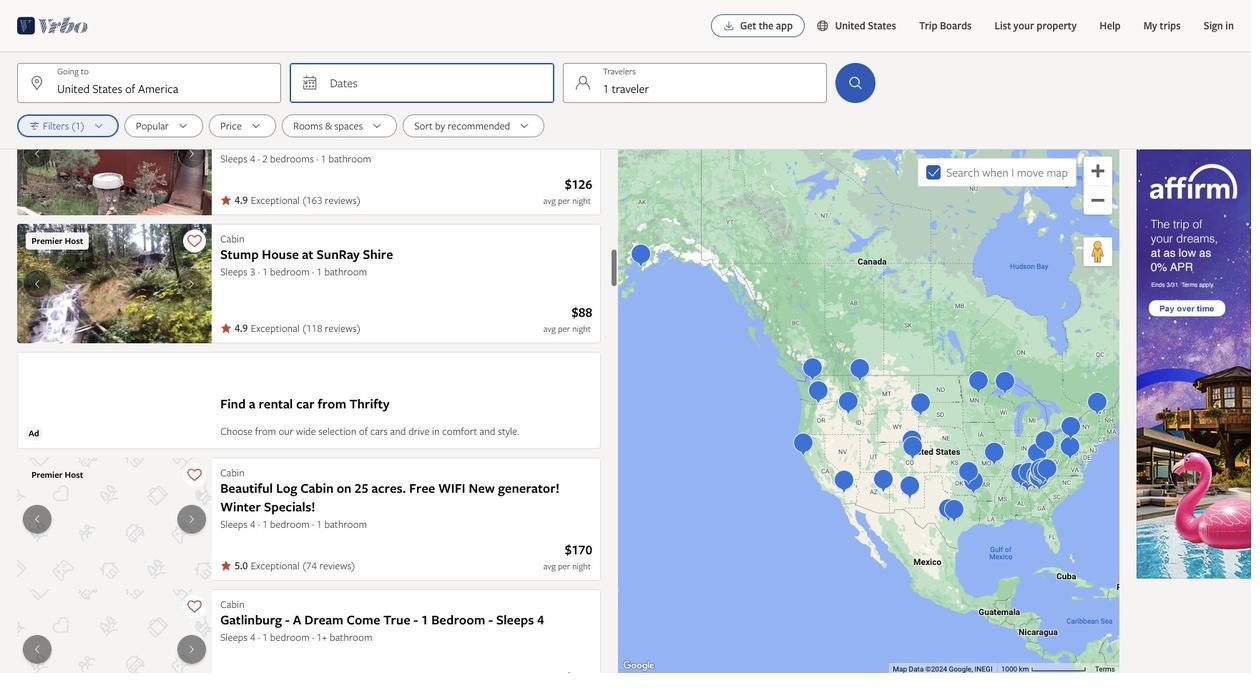 Task type: vqa. For each thing, say whether or not it's contained in the screenshot.
Sign in dropdown button
yes



Task type: describe. For each thing, give the bounding box(es) containing it.
cabin stump house at sunray shire sleeps 3 · 1 bedroom · 1 bathroom
[[220, 232, 393, 278]]

cute and cozy cottage on a quiet mountain with great views, a/c and wifi sleeps 4 · 2 bedrooms · 1 bathroom
[[220, 114, 572, 165]]

dream
[[304, 611, 344, 629]]

group containing cute and cozy cottage on a quiet mountain with great views, a/c and wifi
[[0, 0, 618, 673]]

per for $88
[[558, 323, 571, 335]]

exceptional for and
[[251, 193, 300, 207]]

the
[[759, 19, 774, 32]]

and right cars
[[390, 424, 406, 438]]

premier for beautiful
[[31, 469, 63, 481]]

our
[[279, 424, 294, 438]]

reviews) for 1
[[325, 321, 361, 335]]

1 traveler
[[603, 81, 649, 97]]

$170 avg per night
[[544, 541, 593, 573]]

price
[[220, 119, 242, 132]]

views,
[[536, 114, 572, 132]]

sign
[[1204, 19, 1224, 32]]

cozy
[[276, 114, 302, 132]]

cars
[[370, 424, 388, 438]]

per for $126
[[558, 195, 571, 207]]

3
[[250, 265, 256, 278]]

show next image for beautiful log cabin on 25 acres. free wifi new generator!  
winter specials! image
[[183, 514, 200, 525]]

xsmall image for stump
[[220, 323, 232, 334]]

find a rental car from thrifty
[[220, 395, 390, 413]]

avg for $170
[[544, 560, 556, 573]]

trip boards
[[920, 19, 972, 32]]

list your property link
[[984, 11, 1089, 40]]

states for united states
[[868, 19, 897, 32]]

recommended
[[448, 119, 510, 132]]

5.0
[[235, 559, 248, 573]]

winter
[[220, 498, 261, 516]]

cabin gatlinburg - a dream come true - 1 bedroom - sleeps 4 sleeps 4 · 1 bedroom · 1+ bathroom
[[220, 598, 544, 644]]

$126
[[565, 175, 593, 193]]

bedroom
[[432, 611, 486, 629]]

show next image for stump house at sunray shire image
[[183, 278, 200, 290]]

search image
[[847, 74, 865, 92]]

1 right true
[[422, 611, 428, 629]]

$88 avg per night
[[544, 303, 593, 335]]

reviews) for and
[[325, 193, 361, 207]]

sign in
[[1204, 19, 1235, 32]]

in inside dropdown button
[[1226, 19, 1235, 32]]

&
[[325, 119, 332, 132]]

4 down the $170 avg per night
[[537, 611, 544, 629]]

1 inside cute and cozy cottage on a quiet mountain with great views, a/c and wifi sleeps 4 · 2 bedrooms · 1 bathroom
[[321, 152, 326, 165]]

gatlinburg
[[220, 611, 282, 629]]

premier host for beautiful log cabin on 25 acres. free wifi new generator! winter specials!
[[31, 469, 83, 481]]

· down specials!
[[312, 517, 314, 531]]

night for $170
[[573, 560, 591, 573]]

list your property
[[995, 19, 1077, 32]]

shire
[[363, 245, 393, 263]]

sunray
[[317, 245, 360, 263]]

united for united states of america
[[57, 81, 90, 97]]

spaces
[[335, 119, 363, 132]]

america
[[138, 81, 178, 97]]

true
[[384, 611, 411, 629]]

generator!
[[498, 480, 560, 497]]

night for $88
[[573, 323, 591, 335]]

style.
[[498, 424, 520, 438]]

help link
[[1089, 11, 1133, 40]]

united states button
[[805, 11, 908, 40]]

trips
[[1160, 19, 1181, 32]]

trip
[[920, 19, 938, 32]]

a/c
[[220, 132, 241, 150]]

exceptional for specials!
[[251, 559, 300, 573]]

3 - from the left
[[489, 611, 493, 629]]

(74
[[303, 559, 317, 573]]

· right bedrooms
[[316, 152, 318, 165]]

my
[[1144, 19, 1158, 32]]

wifi
[[439, 480, 466, 497]]

choose from our wide selection of cars and drive in comfort and style.
[[220, 424, 520, 438]]

beautiful black bear lodge on 23 acres! image
[[17, 458, 212, 581]]

filters
[[43, 119, 69, 132]]

· down gatlinburg
[[258, 631, 260, 644]]

filters (1)
[[43, 119, 84, 132]]

a dream come true image
[[17, 590, 212, 673]]

2
[[262, 152, 268, 165]]

sleeps inside cabin beautiful log cabin on 25 acres. free wifi new generator! winter specials! sleeps 4 · 1 bedroom · 1 bathroom
[[220, 517, 248, 531]]

a
[[293, 611, 301, 629]]

map
[[1047, 165, 1069, 180]]

and up '2' on the top of page
[[244, 132, 266, 150]]

and up wifi
[[251, 114, 273, 132]]

4 inside cute and cozy cottage on a quiet mountain with great views, a/c and wifi sleeps 4 · 2 bedrooms · 1 bathroom
[[250, 152, 256, 165]]

wifi
[[269, 132, 293, 150]]

my trips link
[[1133, 11, 1193, 40]]

my trips
[[1144, 19, 1181, 32]]

specials!
[[264, 498, 315, 516]]

avg for $88
[[544, 323, 556, 335]]

download the app button image
[[723, 20, 735, 31]]

selection
[[318, 424, 357, 438]]

help
[[1100, 19, 1121, 32]]

bathroom inside cabin beautiful log cabin on 25 acres. free wifi new generator! winter specials! sleeps 4 · 1 bedroom · 1 bathroom
[[325, 517, 367, 531]]

get the app link
[[711, 14, 805, 37]]

sort by recommended button
[[403, 115, 545, 137]]

ad
[[29, 427, 39, 439]]

sort by recommended
[[415, 119, 510, 132]]

xsmall image for and
[[220, 195, 232, 206]]

quiet
[[382, 114, 412, 132]]

small image
[[817, 19, 836, 32]]

bathroom inside cabin gatlinburg - a dream come true - 1 bedroom - sleeps 4 sleeps 4 · 1 bedroom · 1+ bathroom
[[330, 631, 373, 644]]

show previous image for     cute and cozy cottage on a quiet mountain with great views, a/c and wifi image
[[29, 148, 46, 160]]

mountain
[[415, 114, 471, 132]]

4 inside cabin beautiful log cabin on 25 acres. free wifi new generator! winter specials! sleeps 4 · 1 bedroom · 1 bathroom
[[250, 517, 256, 531]]

· right 3
[[258, 265, 260, 278]]

1 traveler button
[[563, 63, 827, 103]]

(1)
[[72, 119, 84, 132]]

per for $170
[[558, 560, 571, 573]]

search
[[947, 165, 980, 180]]

rental
[[259, 395, 293, 413]]

bedrooms
[[270, 152, 314, 165]]

with
[[474, 114, 500, 132]]

cabin right log
[[301, 480, 334, 497]]

search when i move map
[[947, 165, 1069, 180]]

house
[[262, 245, 299, 263]]

car
[[296, 395, 315, 413]]

on for a
[[354, 114, 369, 132]]



Task type: locate. For each thing, give the bounding box(es) containing it.
bathroom down the 25
[[325, 517, 367, 531]]

4.9
[[235, 193, 248, 207], [235, 321, 248, 335]]

united states
[[836, 19, 897, 32]]

by
[[435, 119, 445, 132]]

bedroom inside cabin beautiful log cabin on 25 acres. free wifi new generator! winter specials! sleeps 4 · 1 bedroom · 1 bathroom
[[270, 517, 310, 531]]

avg inside the $170 avg per night
[[544, 560, 556, 573]]

premier host for stump house at sunray shire
[[31, 235, 83, 247]]

1 avg from the top
[[544, 195, 556, 207]]

1 vertical spatial a
[[249, 395, 256, 413]]

stump house waterfall image
[[17, 224, 212, 344]]

list
[[995, 19, 1012, 32]]

show next image for     cute and cozy cottage on a quiet mountain with great views, a/c and wifi image
[[183, 148, 200, 160]]

get the app
[[741, 19, 793, 32]]

cabin inside cabin stump house at sunray shire sleeps 3 · 1 bedroom · 1 bathroom
[[220, 232, 245, 245]]

3 avg from the top
[[544, 560, 556, 573]]

· down winter
[[258, 517, 260, 531]]

1 vertical spatial exceptional
[[251, 321, 300, 335]]

on left the 25
[[337, 480, 352, 497]]

0 horizontal spatial of
[[125, 81, 135, 97]]

reviews) right (74
[[320, 559, 355, 573]]

1 exceptional from the top
[[251, 193, 300, 207]]

2 xsmall image from the top
[[220, 323, 232, 334]]

boards
[[940, 19, 972, 32]]

states left "trip" on the right of page
[[868, 19, 897, 32]]

1 horizontal spatial united
[[836, 19, 866, 32]]

1 vertical spatial premier host
[[31, 469, 83, 481]]

sleeps inside cabin stump house at sunray shire sleeps 3 · 1 bedroom · 1 bathroom
[[220, 265, 248, 278]]

1 vertical spatial united
[[57, 81, 90, 97]]

1 bedroom from the top
[[270, 265, 310, 278]]

0 horizontal spatial in
[[432, 424, 440, 438]]

cabin inside cabin gatlinburg - a dream come true - 1 bedroom - sleeps 4 sleeps 4 · 1 bedroom · 1+ bathroom
[[220, 598, 245, 611]]

exceptional for 1
[[251, 321, 300, 335]]

map region
[[618, 150, 1120, 673]]

1 vertical spatial xsmall image
[[220, 323, 232, 334]]

night for $126
[[573, 195, 591, 207]]

states for united states of america
[[92, 81, 122, 97]]

a inside cute and cozy cottage on a quiet mountain with great views, a/c and wifi sleeps 4 · 2 bedrooms · 1 bathroom
[[372, 114, 379, 132]]

4.9 left (118
[[235, 321, 248, 335]]

1 premier host from the top
[[31, 235, 83, 247]]

0 vertical spatial premier
[[31, 235, 63, 247]]

united states of america button
[[17, 63, 282, 103]]

of left cars
[[359, 424, 368, 438]]

1 inside 'dropdown button'
[[603, 81, 609, 97]]

sleeps down winter
[[220, 517, 248, 531]]

in right sign
[[1226, 19, 1235, 32]]

cabin beautiful log cabin on 25 acres. free wifi new generator! winter specials! sleeps 4 · 1 bedroom · 1 bathroom
[[220, 466, 560, 531]]

great
[[503, 114, 533, 132]]

property grounds image
[[17, 92, 212, 215]]

premier down ad
[[31, 469, 63, 481]]

premier
[[31, 235, 63, 247], [31, 469, 63, 481]]

- right bedroom
[[489, 611, 493, 629]]

bathroom inside cabin stump house at sunray shire sleeps 3 · 1 bedroom · 1 bathroom
[[325, 265, 367, 278]]

bedroom inside cabin gatlinburg - a dream come true - 1 bedroom - sleeps 4 sleeps 4 · 1 bedroom · 1+ bathroom
[[270, 631, 310, 644]]

0 vertical spatial night
[[573, 195, 591, 207]]

1 vertical spatial 4.9
[[235, 321, 248, 335]]

come
[[347, 611, 380, 629]]

cabin for beautiful
[[220, 466, 245, 480]]

· left '2' on the top of page
[[258, 152, 260, 165]]

0 vertical spatial of
[[125, 81, 135, 97]]

host for stump
[[65, 235, 83, 247]]

show previous image for gatlinburg - a dream come true - 1 bedroom - sleeps 4 image
[[29, 644, 46, 655]]

2 4.9 from the top
[[235, 321, 248, 335]]

sign in button
[[1193, 11, 1246, 40]]

0 vertical spatial 4.9
[[235, 193, 248, 207]]

4 down gatlinburg
[[250, 631, 256, 644]]

2 vertical spatial per
[[558, 560, 571, 573]]

4 down winter
[[250, 517, 256, 531]]

on right &
[[354, 114, 369, 132]]

1 up (74
[[317, 517, 322, 531]]

·
[[258, 152, 260, 165], [316, 152, 318, 165], [258, 265, 260, 278], [312, 265, 314, 278], [258, 517, 260, 531], [312, 517, 314, 531], [258, 631, 260, 644], [312, 631, 314, 644]]

cabin down 5.0
[[220, 598, 245, 611]]

4.9 up stump
[[235, 193, 248, 207]]

- left the 'a' at left bottom
[[285, 611, 290, 629]]

states left the america at the left top of page
[[92, 81, 122, 97]]

united inside dropdown button
[[57, 81, 90, 97]]

2 vertical spatial night
[[573, 560, 591, 573]]

1 horizontal spatial of
[[359, 424, 368, 438]]

exceptional left (163
[[251, 193, 300, 207]]

sleeps right bedroom
[[496, 611, 534, 629]]

bedroom down house
[[270, 265, 310, 278]]

2 vertical spatial exceptional
[[251, 559, 300, 573]]

and left style.
[[480, 424, 496, 438]]

on inside cute and cozy cottage on a quiet mountain with great views, a/c and wifi sleeps 4 · 2 bedrooms · 1 bathroom
[[354, 114, 369, 132]]

4.9 for stump
[[235, 321, 248, 335]]

4 left '2' on the top of page
[[250, 152, 256, 165]]

night inside the $170 avg per night
[[573, 560, 591, 573]]

2 avg from the top
[[544, 323, 556, 335]]

0 vertical spatial avg
[[544, 195, 556, 207]]

exceptional right 5.0
[[251, 559, 300, 573]]

rooms
[[293, 119, 323, 132]]

in
[[1226, 19, 1235, 32], [432, 424, 440, 438]]

0 vertical spatial on
[[354, 114, 369, 132]]

1 xsmall image from the top
[[220, 195, 232, 206]]

0 horizontal spatial a
[[249, 395, 256, 413]]

0 horizontal spatial on
[[337, 480, 352, 497]]

on inside cabin beautiful log cabin on 25 acres. free wifi new generator! winter specials! sleeps 4 · 1 bedroom · 1 bathroom
[[337, 480, 352, 497]]

group
[[0, 0, 618, 673]]

per inside $88 avg per night
[[558, 323, 571, 335]]

0 vertical spatial states
[[868, 19, 897, 32]]

1 horizontal spatial in
[[1226, 19, 1235, 32]]

0 vertical spatial in
[[1226, 19, 1235, 32]]

show previous image for twisted oak - charming cabin hideaway image
[[29, 18, 46, 30]]

a
[[372, 114, 379, 132], [249, 395, 256, 413]]

2 night from the top
[[573, 323, 591, 335]]

· left 1+
[[312, 631, 314, 644]]

0 vertical spatial united
[[836, 19, 866, 32]]

1+
[[317, 631, 328, 644]]

1 horizontal spatial on
[[354, 114, 369, 132]]

sort
[[415, 119, 433, 132]]

avg inside $88 avg per night
[[544, 323, 556, 335]]

united up the search 'icon'
[[836, 19, 866, 32]]

1 left traveler
[[603, 81, 609, 97]]

2 premier from the top
[[31, 469, 63, 481]]

trip boards link
[[908, 11, 984, 40]]

(163
[[303, 193, 323, 207]]

2 bedroom from the top
[[270, 517, 310, 531]]

exceptional left (118
[[251, 321, 300, 335]]

$126 avg per night
[[544, 175, 593, 207]]

2 exceptional from the top
[[251, 321, 300, 335]]

1 vertical spatial premier
[[31, 469, 63, 481]]

united up (1) on the top left of page
[[57, 81, 90, 97]]

bedroom down specials!
[[270, 517, 310, 531]]

bathroom down come
[[330, 631, 373, 644]]

1 right 3
[[262, 265, 268, 278]]

2 vertical spatial reviews)
[[320, 559, 355, 573]]

bathroom down sunray
[[325, 265, 367, 278]]

1 vertical spatial states
[[92, 81, 122, 97]]

reviews) right (163
[[325, 193, 361, 207]]

1
[[603, 81, 609, 97], [321, 152, 326, 165], [262, 265, 268, 278], [317, 265, 322, 278], [262, 517, 268, 531], [317, 517, 322, 531], [422, 611, 428, 629], [262, 631, 268, 644]]

3 bedroom from the top
[[270, 631, 310, 644]]

0 vertical spatial reviews)
[[325, 193, 361, 207]]

4.9 exceptional (163 reviews)
[[235, 193, 361, 207]]

sleeps down gatlinburg
[[220, 631, 248, 644]]

1 vertical spatial reviews)
[[325, 321, 361, 335]]

4.9 for and
[[235, 193, 248, 207]]

premier up "show previous image for stump house at sunray shire" at the top of page
[[31, 235, 63, 247]]

bedroom
[[270, 265, 310, 278], [270, 517, 310, 531], [270, 631, 310, 644]]

host
[[65, 235, 83, 247], [65, 469, 83, 481]]

0 vertical spatial a
[[372, 114, 379, 132]]

sleeps down a/c
[[220, 152, 248, 165]]

log
[[276, 480, 297, 497]]

show next image for gatlinburg - a dream come true - 1 bedroom - sleeps 4 image
[[183, 644, 200, 655]]

comfort
[[442, 424, 478, 438]]

0 horizontal spatial -
[[285, 611, 290, 629]]

3 xsmall image from the top
[[220, 560, 232, 572]]

rooms & spaces button
[[282, 115, 397, 137]]

$170
[[565, 541, 593, 559]]

3 night from the top
[[573, 560, 591, 573]]

exceptional
[[251, 193, 300, 207], [251, 321, 300, 335], [251, 559, 300, 573]]

1 4.9 from the top
[[235, 193, 248, 207]]

a left quiet
[[372, 114, 379, 132]]

1 vertical spatial night
[[573, 323, 591, 335]]

xsmall image
[[220, 195, 232, 206], [220, 323, 232, 334], [220, 560, 232, 572]]

on
[[354, 114, 369, 132], [337, 480, 352, 497]]

in inside group
[[432, 424, 440, 438]]

at
[[302, 245, 314, 263]]

wide
[[296, 424, 316, 438]]

night down $170
[[573, 560, 591, 573]]

1 horizontal spatial from
[[318, 395, 346, 413]]

3 exceptional from the top
[[251, 559, 300, 573]]

traveler
[[612, 81, 649, 97]]

1 down gatlinburg
[[262, 631, 268, 644]]

0 vertical spatial bedroom
[[270, 265, 310, 278]]

from left our
[[255, 424, 276, 438]]

night down $88
[[573, 323, 591, 335]]

advertisement image
[[17, 352, 212, 449]]

night inside $88 avg per night
[[573, 323, 591, 335]]

of left the america at the left top of page
[[125, 81, 135, 97]]

2 vertical spatial avg
[[544, 560, 556, 573]]

25
[[355, 480, 369, 497]]

1 vertical spatial avg
[[544, 323, 556, 335]]

4.9 exceptional (118 reviews)
[[235, 321, 361, 335]]

1 premier from the top
[[31, 235, 63, 247]]

price button
[[209, 115, 276, 137]]

2 host from the top
[[65, 469, 83, 481]]

filters (1) button
[[17, 115, 119, 137]]

2 - from the left
[[414, 611, 418, 629]]

your
[[1014, 19, 1035, 32]]

popular
[[136, 119, 169, 132]]

1 vertical spatial of
[[359, 424, 368, 438]]

night
[[573, 195, 591, 207], [573, 323, 591, 335], [573, 560, 591, 573]]

rooms & spaces
[[293, 119, 363, 132]]

night inside $126 avg per night
[[573, 195, 591, 207]]

per inside $126 avg per night
[[558, 195, 571, 207]]

· down at on the left of page
[[312, 265, 314, 278]]

1 right bedrooms
[[321, 152, 326, 165]]

0 vertical spatial per
[[558, 195, 571, 207]]

premier host down ad
[[31, 469, 83, 481]]

a right find
[[249, 395, 256, 413]]

bedroom down the 'a' at left bottom
[[270, 631, 310, 644]]

0 vertical spatial xsmall image
[[220, 195, 232, 206]]

cabin up winter
[[220, 466, 245, 480]]

1 per from the top
[[558, 195, 571, 207]]

thrifty
[[350, 395, 390, 413]]

2 per from the top
[[558, 323, 571, 335]]

cabin for stump
[[220, 232, 245, 245]]

google image
[[622, 659, 656, 673]]

app
[[776, 19, 793, 32]]

per inside the $170 avg per night
[[558, 560, 571, 573]]

reviews) for specials!
[[320, 559, 355, 573]]

xsmall image for beautiful
[[220, 560, 232, 572]]

show previous image for beautiful log cabin on 25 acres. free wifi new generator!  
winter specials! image
[[29, 514, 46, 525]]

united for united states
[[836, 19, 866, 32]]

1 vertical spatial in
[[432, 424, 440, 438]]

on for 25
[[337, 480, 352, 497]]

bedroom for log
[[270, 517, 310, 531]]

popular button
[[124, 115, 203, 137]]

1 down sunray
[[317, 265, 322, 278]]

host for beautiful
[[65, 469, 83, 481]]

sleeps down stump
[[220, 265, 248, 278]]

1 host from the top
[[65, 235, 83, 247]]

(118
[[303, 321, 323, 335]]

premier for stump
[[31, 235, 63, 247]]

1 vertical spatial per
[[558, 323, 571, 335]]

0 vertical spatial premier host
[[31, 235, 83, 247]]

2 horizontal spatial -
[[489, 611, 493, 629]]

2 vertical spatial bedroom
[[270, 631, 310, 644]]

0 horizontal spatial united
[[57, 81, 90, 97]]

cottage
[[305, 114, 351, 132]]

1 horizontal spatial states
[[868, 19, 897, 32]]

1 night from the top
[[573, 195, 591, 207]]

avg
[[544, 195, 556, 207], [544, 323, 556, 335], [544, 560, 556, 573]]

1 down specials!
[[262, 517, 268, 531]]

avg for $126
[[544, 195, 556, 207]]

1 vertical spatial from
[[255, 424, 276, 438]]

0 vertical spatial from
[[318, 395, 346, 413]]

bedroom inside cabin stump house at sunray shire sleeps 3 · 1 bedroom · 1 bathroom
[[270, 265, 310, 278]]

from right the car
[[318, 395, 346, 413]]

move
[[1018, 165, 1045, 180]]

1 vertical spatial bedroom
[[270, 517, 310, 531]]

bathroom down spaces
[[329, 152, 371, 165]]

2 vertical spatial xsmall image
[[220, 560, 232, 572]]

cute
[[220, 114, 248, 132]]

bathroom
[[329, 152, 371, 165], [325, 265, 367, 278], [325, 517, 367, 531], [330, 631, 373, 644]]

stump
[[220, 245, 259, 263]]

2 premier host from the top
[[31, 469, 83, 481]]

1 horizontal spatial -
[[414, 611, 418, 629]]

united
[[836, 19, 866, 32], [57, 81, 90, 97]]

states inside button
[[868, 19, 897, 32]]

bedroom for -
[[270, 631, 310, 644]]

sleeps inside cute and cozy cottage on a quiet mountain with great views, a/c and wifi sleeps 4 · 2 bedrooms · 1 bathroom
[[220, 152, 248, 165]]

drive
[[409, 424, 430, 438]]

cabin left house
[[220, 232, 245, 245]]

1 - from the left
[[285, 611, 290, 629]]

property
[[1037, 19, 1077, 32]]

i
[[1012, 165, 1015, 180]]

united inside button
[[836, 19, 866, 32]]

avg inside $126 avg per night
[[544, 195, 556, 207]]

new
[[469, 480, 495, 497]]

0 horizontal spatial states
[[92, 81, 122, 97]]

0 horizontal spatial from
[[255, 424, 276, 438]]

night down the $126
[[573, 195, 591, 207]]

acres.
[[372, 480, 406, 497]]

1 horizontal spatial a
[[372, 114, 379, 132]]

states inside dropdown button
[[92, 81, 122, 97]]

0 vertical spatial host
[[65, 235, 83, 247]]

- right true
[[414, 611, 418, 629]]

reviews) right (118
[[325, 321, 361, 335]]

in right drive
[[432, 424, 440, 438]]

1 vertical spatial on
[[337, 480, 352, 497]]

free
[[409, 480, 435, 497]]

vrbo logo image
[[17, 14, 88, 37]]

0 vertical spatial exceptional
[[251, 193, 300, 207]]

3 per from the top
[[558, 560, 571, 573]]

when
[[983, 165, 1009, 180]]

show previous image for stump house at sunray shire image
[[29, 278, 46, 290]]

of inside dropdown button
[[125, 81, 135, 97]]

premier host up "show previous image for stump house at sunray shire" at the top of page
[[31, 235, 83, 247]]

cabin for gatlinburg
[[220, 598, 245, 611]]

1 vertical spatial host
[[65, 469, 83, 481]]

bathroom inside cute and cozy cottage on a quiet mountain with great views, a/c and wifi sleeps 4 · 2 bedrooms · 1 bathroom
[[329, 152, 371, 165]]



